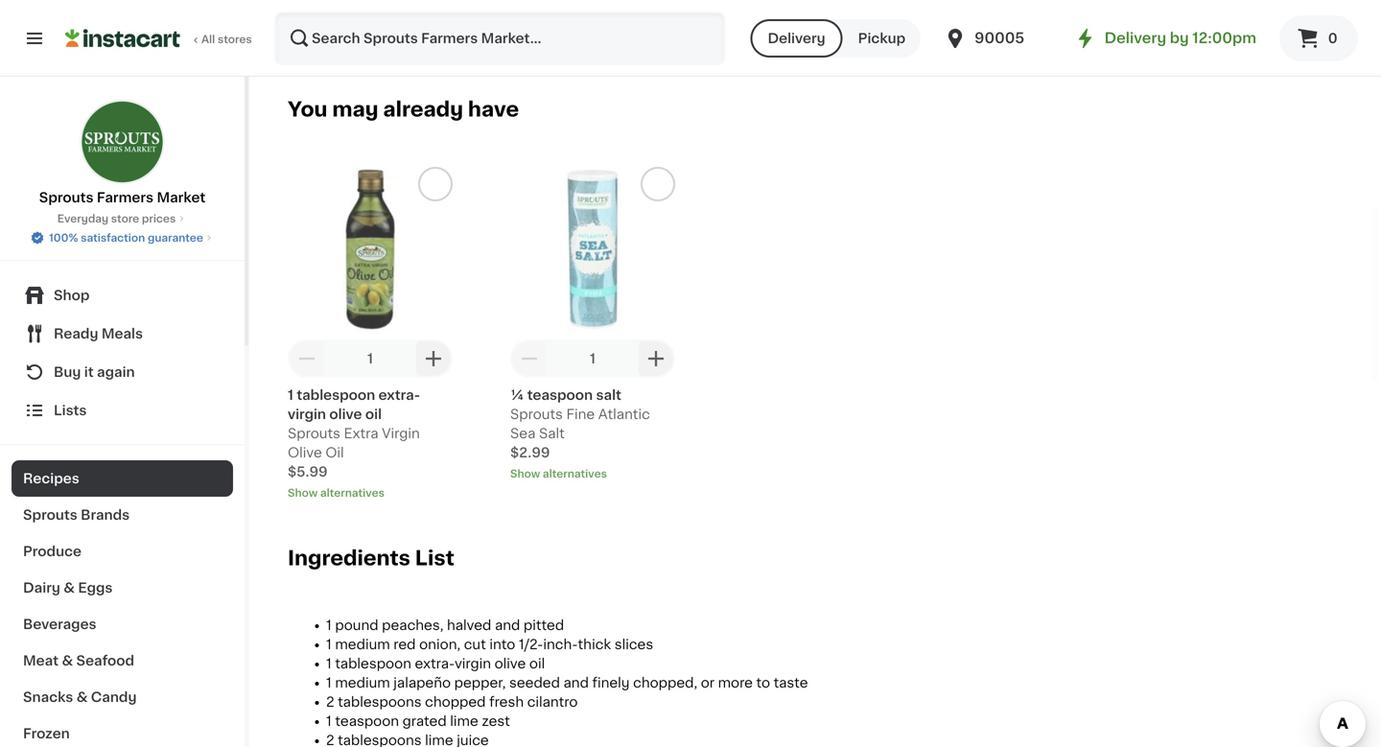 Task type: vqa. For each thing, say whether or not it's contained in the screenshot.
the top "olive"
yes



Task type: describe. For each thing, give the bounding box(es) containing it.
halved
[[447, 618, 491, 632]]

market
[[157, 191, 205, 204]]

lists
[[54, 404, 87, 417]]

show up delivery by 12:00pm
[[1178, 20, 1208, 30]]

farmers
[[97, 191, 154, 204]]

snacks & candy
[[23, 691, 137, 704]]

snacks & candy link
[[12, 679, 233, 715]]

olive inside 1 pound peaches, halved and pitted 1 medium red onion, cut into 1/2-inch-thick slices 1 tablespoon extra-virgin olive oil 1 medium jalapeño pepper, seeded and finely chopped, or more to taste 2 tablespoons chopped fresh cilantro 1 teaspoon grated lime zest 2 tablespoons lime juice
[[495, 657, 526, 670]]

thick
[[578, 638, 611, 651]]

buy it again
[[54, 365, 135, 379]]

alternatives inside $0.25 search alternatives
[[773, 39, 838, 49]]

tablespoon inside 1 tablespoon extra- virgin olive oil sprouts extra virgin olive oil $5.99 show alternatives
[[297, 388, 375, 402]]

brands
[[81, 508, 130, 522]]

alternatives inside 1 tablespoon extra- virgin olive oil sprouts extra virgin olive oil $5.99 show alternatives
[[320, 488, 385, 498]]

virgin inside 1 pound peaches, halved and pitted 1 medium red onion, cut into 1/2-inch-thick slices 1 tablespoon extra-virgin olive oil 1 medium jalapeño pepper, seeded and finely chopped, or more to taste 2 tablespoons chopped fresh cilantro 1 teaspoon grated lime zest 2 tablespoons lime juice
[[455, 657, 491, 670]]

virgin
[[382, 427, 420, 440]]

slices
[[615, 638, 653, 651]]

sprouts inside sprouts farmers market 'link'
[[39, 191, 94, 204]]

90005
[[975, 31, 1025, 45]]

store
[[111, 213, 139, 224]]

jalapeño
[[394, 676, 451, 689]]

shop
[[54, 289, 90, 302]]

shop link
[[12, 276, 233, 315]]

sprouts farmers market logo image
[[80, 100, 164, 184]]

to
[[756, 676, 770, 689]]

$5.99
[[288, 465, 328, 478]]

salt
[[539, 427, 565, 440]]

service type group
[[750, 19, 921, 58]]

2 2 from the top
[[326, 734, 334, 747]]

0
[[1328, 32, 1338, 45]]

sea
[[510, 427, 536, 440]]

prices
[[142, 213, 176, 224]]

virgin inside 1 tablespoon extra- virgin olive oil sprouts extra virgin olive oil $5.99 show alternatives
[[288, 407, 326, 421]]

may
[[332, 99, 378, 119]]

seafood
[[76, 654, 134, 668]]

sprouts inside ¼ teaspoon salt sprouts fine atlantic sea salt $2.99 show alternatives
[[510, 407, 563, 421]]

search alternatives button
[[733, 36, 898, 52]]

pickup button
[[843, 19, 921, 58]]

again
[[97, 365, 135, 379]]

sprouts inside sprouts brands link
[[23, 508, 77, 522]]

increment quantity image
[[645, 347, 668, 370]]

& for meat
[[62, 654, 73, 668]]

frozen
[[23, 727, 70, 740]]

12:00pm
[[1192, 31, 1256, 45]]

cilantro
[[527, 695, 578, 709]]

peaches,
[[382, 618, 443, 632]]

oil
[[325, 446, 344, 459]]

alternatives up 12:00pm
[[1210, 20, 1275, 30]]

all stores link
[[65, 12, 253, 65]]

meat
[[23, 654, 59, 668]]

extra
[[344, 427, 378, 440]]

100% satisfaction guarantee button
[[30, 226, 215, 246]]

frozen link
[[12, 715, 233, 747]]

satisfaction
[[81, 233, 145, 243]]

sprouts farmers market link
[[39, 100, 205, 207]]

1 product group from the left
[[288, 167, 453, 501]]

guarantee
[[148, 233, 203, 243]]

pickup
[[858, 32, 906, 45]]

1 medium from the top
[[335, 638, 390, 651]]

list
[[415, 548, 454, 568]]

2 product group from the left
[[510, 167, 675, 481]]

teaspoon inside 1 pound peaches, halved and pitted 1 medium red onion, cut into 1/2-inch-thick slices 1 tablespoon extra-virgin olive oil 1 medium jalapeño pepper, seeded and finely chopped, or more to taste 2 tablespoons chopped fresh cilantro 1 teaspoon grated lime zest 2 tablespoons lime juice
[[335, 714, 399, 728]]

oil inside 1 pound peaches, halved and pitted 1 medium red onion, cut into 1/2-inch-thick slices 1 tablespoon extra-virgin olive oil 1 medium jalapeño pepper, seeded and finely chopped, or more to taste 2 tablespoons chopped fresh cilantro 1 teaspoon grated lime zest 2 tablespoons lime juice
[[529, 657, 545, 670]]

show up you
[[288, 20, 318, 30]]

you may already have
[[288, 99, 519, 119]]

into
[[489, 638, 515, 651]]

recipes
[[23, 472, 79, 485]]

1 2 from the top
[[326, 695, 334, 709]]

pitted
[[524, 618, 564, 632]]

alternatives up may
[[320, 20, 385, 30]]

1 tablespoon extra- virgin olive oil sprouts extra virgin olive oil $5.99 show alternatives
[[288, 388, 420, 498]]

everyday store prices link
[[57, 211, 187, 226]]

0 vertical spatial lime
[[450, 714, 478, 728]]

already
[[383, 99, 463, 119]]

meals
[[102, 327, 143, 340]]

grated
[[402, 714, 447, 728]]

ingredients list
[[288, 548, 454, 568]]

delivery by 12:00pm
[[1105, 31, 1256, 45]]

cut
[[464, 638, 486, 651]]

100% satisfaction guarantee
[[49, 233, 203, 243]]

pound
[[335, 618, 378, 632]]

produce link
[[12, 533, 233, 570]]

have
[[468, 99, 519, 119]]

delivery by 12:00pm link
[[1074, 27, 1256, 50]]

ready meals button
[[12, 315, 233, 353]]

onion,
[[419, 638, 461, 651]]

delivery button
[[750, 19, 843, 58]]

¼
[[510, 388, 524, 402]]

pepper,
[[454, 676, 506, 689]]

beverages
[[23, 618, 96, 631]]

chopped
[[425, 695, 486, 709]]

oil inside 1 tablespoon extra- virgin olive oil sprouts extra virgin olive oil $5.99 show alternatives
[[365, 407, 382, 421]]

show inside 1 tablespoon extra- virgin olive oil sprouts extra virgin olive oil $5.99 show alternatives
[[288, 488, 318, 498]]

it
[[84, 365, 94, 379]]

teaspoon inside ¼ teaspoon salt sprouts fine atlantic sea salt $2.99 show alternatives
[[527, 388, 593, 402]]

recipes link
[[12, 460, 233, 497]]



Task type: locate. For each thing, give the bounding box(es) containing it.
olive inside 1 tablespoon extra- virgin olive oil sprouts extra virgin olive oil $5.99 show alternatives
[[329, 407, 362, 421]]

snacks
[[23, 691, 73, 704]]

by
[[1170, 31, 1189, 45]]

chopped,
[[633, 676, 697, 689]]

fresh
[[489, 695, 524, 709]]

1 vertical spatial &
[[62, 654, 73, 668]]

0 vertical spatial tablespoon
[[297, 388, 375, 402]]

Search field
[[276, 13, 724, 63]]

& left 'candy'
[[76, 691, 88, 704]]

1/2-
[[519, 638, 543, 651]]

1 horizontal spatial delivery
[[1105, 31, 1166, 45]]

finely
[[592, 676, 630, 689]]

1 vertical spatial lime
[[425, 734, 453, 747]]

1 vertical spatial virgin
[[455, 657, 491, 670]]

olive
[[329, 407, 362, 421], [495, 657, 526, 670]]

0 vertical spatial 2
[[326, 695, 334, 709]]

or
[[701, 676, 715, 689]]

all stores
[[201, 34, 252, 45]]

extra- up virgin
[[378, 388, 420, 402]]

olive up the extra
[[329, 407, 362, 421]]

salt
[[596, 388, 621, 402]]

delivery inside delivery by 12:00pm link
[[1105, 31, 1166, 45]]

show inside ¼ teaspoon salt sprouts fine atlantic sea salt $2.99 show alternatives
[[510, 468, 540, 479]]

tablespoon inside 1 pound peaches, halved and pitted 1 medium red onion, cut into 1/2-inch-thick slices 1 tablespoon extra-virgin olive oil 1 medium jalapeño pepper, seeded and finely chopped, or more to taste 2 tablespoons chopped fresh cilantro 1 teaspoon grated lime zest 2 tablespoons lime juice
[[335, 657, 411, 670]]

tablespoons down jalapeño on the bottom left of the page
[[338, 695, 422, 709]]

0 vertical spatial oil
[[365, 407, 382, 421]]

atlantic
[[598, 407, 650, 421]]

0 vertical spatial olive
[[329, 407, 362, 421]]

2 tablespoons from the top
[[338, 734, 422, 747]]

& inside snacks & candy link
[[76, 691, 88, 704]]

extra- inside 1 pound peaches, halved and pitted 1 medium red onion, cut into 1/2-inch-thick slices 1 tablespoon extra-virgin olive oil 1 medium jalapeño pepper, seeded and finely chopped, or more to taste 2 tablespoons chopped fresh cilantro 1 teaspoon grated lime zest 2 tablespoons lime juice
[[415, 657, 455, 670]]

0 vertical spatial tablespoons
[[338, 695, 422, 709]]

0 horizontal spatial teaspoon
[[335, 714, 399, 728]]

1 vertical spatial and
[[563, 676, 589, 689]]

teaspoon left grated
[[335, 714, 399, 728]]

virgin down cut
[[455, 657, 491, 670]]

0 horizontal spatial show alternatives
[[288, 20, 385, 30]]

1 tablespoons from the top
[[338, 695, 422, 709]]

1 vertical spatial oil
[[529, 657, 545, 670]]

0 horizontal spatial olive
[[329, 407, 362, 421]]

fine
[[566, 407, 595, 421]]

2 decrement quantity image from the left
[[518, 347, 541, 370]]

you
[[288, 99, 328, 119]]

1 vertical spatial medium
[[335, 676, 390, 689]]

stores
[[218, 34, 252, 45]]

delivery inside delivery button
[[768, 32, 825, 45]]

oil
[[365, 407, 382, 421], [529, 657, 545, 670]]

show down $5.99
[[288, 488, 318, 498]]

extra-
[[378, 388, 420, 402], [415, 657, 455, 670]]

2 medium from the top
[[335, 676, 390, 689]]

show alternatives button
[[288, 17, 453, 32], [1178, 17, 1343, 32], [510, 466, 675, 481], [288, 485, 453, 501]]

1 vertical spatial 2
[[326, 734, 334, 747]]

alternatives down oil
[[320, 488, 385, 498]]

taste
[[774, 676, 808, 689]]

virgin up olive
[[288, 407, 326, 421]]

&
[[64, 581, 75, 595], [62, 654, 73, 668], [76, 691, 88, 704]]

teaspoon up fine
[[527, 388, 593, 402]]

extra- down onion,
[[415, 657, 455, 670]]

¼ teaspoon salt sprouts fine atlantic sea salt $2.99 show alternatives
[[510, 388, 650, 479]]

0 horizontal spatial and
[[495, 618, 520, 632]]

tablespoon down red
[[335, 657, 411, 670]]

zest
[[482, 714, 510, 728]]

decrement quantity image for tablespoon
[[295, 347, 318, 370]]

tablespoons down grated
[[338, 734, 422, 747]]

2 vertical spatial &
[[76, 691, 88, 704]]

alternatives down 'salt'
[[543, 468, 607, 479]]

1 decrement quantity image from the left
[[295, 347, 318, 370]]

$2.99
[[510, 446, 550, 459]]

& left eggs
[[64, 581, 75, 595]]

show alternatives
[[288, 20, 385, 30], [1178, 20, 1275, 30]]

0 vertical spatial extra-
[[378, 388, 420, 402]]

buy it again link
[[12, 353, 233, 391]]

dairy & eggs
[[23, 581, 113, 595]]

1 vertical spatial teaspoon
[[335, 714, 399, 728]]

sprouts brands link
[[12, 497, 233, 533]]

1 vertical spatial tablespoon
[[335, 657, 411, 670]]

sprouts brands
[[23, 508, 130, 522]]

1 horizontal spatial product group
[[510, 167, 675, 481]]

ready meals link
[[12, 315, 233, 353]]

ready meals
[[54, 327, 143, 340]]

produce
[[23, 545, 81, 558]]

ingredients
[[288, 548, 410, 568]]

delivery for delivery
[[768, 32, 825, 45]]

& for snacks
[[76, 691, 88, 704]]

lime down grated
[[425, 734, 453, 747]]

decrement quantity image for teaspoon
[[518, 347, 541, 370]]

and up cilantro
[[563, 676, 589, 689]]

sprouts farmers market
[[39, 191, 205, 204]]

tablespoons
[[338, 695, 422, 709], [338, 734, 422, 747]]

2 show alternatives from the left
[[1178, 20, 1275, 30]]

None search field
[[274, 12, 726, 65]]

all
[[201, 34, 215, 45]]

0 vertical spatial and
[[495, 618, 520, 632]]

sprouts up sea
[[510, 407, 563, 421]]

0 horizontal spatial virgin
[[288, 407, 326, 421]]

& for dairy
[[64, 581, 75, 595]]

1 vertical spatial extra-
[[415, 657, 455, 670]]

delivery for delivery by 12:00pm
[[1105, 31, 1166, 45]]

buy
[[54, 365, 81, 379]]

dairy
[[23, 581, 60, 595]]

100%
[[49, 233, 78, 243]]

extra- inside 1 tablespoon extra- virgin olive oil sprouts extra virgin olive oil $5.99 show alternatives
[[378, 388, 420, 402]]

1
[[367, 352, 373, 365], [590, 352, 596, 365], [288, 388, 293, 402], [326, 618, 332, 632], [326, 638, 332, 651], [326, 657, 332, 670], [326, 676, 332, 689], [326, 714, 332, 728]]

sprouts up everyday
[[39, 191, 94, 204]]

1 horizontal spatial decrement quantity image
[[518, 347, 541, 370]]

1 horizontal spatial show alternatives
[[1178, 20, 1275, 30]]

eggs
[[78, 581, 113, 595]]

increment quantity image
[[422, 347, 445, 370]]

alternatives
[[320, 20, 385, 30], [1210, 20, 1275, 30], [773, 39, 838, 49], [543, 468, 607, 479], [320, 488, 385, 498]]

sprouts down recipes
[[23, 508, 77, 522]]

candy
[[91, 691, 137, 704]]

1 vertical spatial tablespoons
[[338, 734, 422, 747]]

1 show alternatives from the left
[[288, 20, 385, 30]]

& inside dairy & eggs link
[[64, 581, 75, 595]]

meat & seafood link
[[12, 643, 233, 679]]

more
[[718, 676, 753, 689]]

ready
[[54, 327, 98, 340]]

0 vertical spatial teaspoon
[[527, 388, 593, 402]]

2
[[326, 695, 334, 709], [326, 734, 334, 747]]

and
[[495, 618, 520, 632], [563, 676, 589, 689]]

and up 'into'
[[495, 618, 520, 632]]

oil up the extra
[[365, 407, 382, 421]]

meat & seafood
[[23, 654, 134, 668]]

& right meat
[[62, 654, 73, 668]]

decrement quantity image
[[295, 347, 318, 370], [518, 347, 541, 370]]

delivery
[[1105, 31, 1166, 45], [768, 32, 825, 45]]

oil up seeded
[[529, 657, 545, 670]]

alternatives right search
[[773, 39, 838, 49]]

tablespoon up the extra
[[297, 388, 375, 402]]

lime up juice
[[450, 714, 478, 728]]

1 horizontal spatial teaspoon
[[527, 388, 593, 402]]

search
[[733, 39, 771, 49]]

1 horizontal spatial oil
[[529, 657, 545, 670]]

decrement quantity image up ¼
[[518, 347, 541, 370]]

olive down 'into'
[[495, 657, 526, 670]]

0 vertical spatial virgin
[[288, 407, 326, 421]]

dairy & eggs link
[[12, 570, 233, 606]]

0 horizontal spatial oil
[[365, 407, 382, 421]]

1 inside 1 tablespoon extra- virgin olive oil sprouts extra virgin olive oil $5.99 show alternatives
[[288, 388, 293, 402]]

& inside meat & seafood link
[[62, 654, 73, 668]]

$0.25 search alternatives
[[733, 16, 838, 49]]

1 horizontal spatial and
[[563, 676, 589, 689]]

0 horizontal spatial delivery
[[768, 32, 825, 45]]

instacart logo image
[[65, 27, 180, 50]]

0 vertical spatial medium
[[335, 638, 390, 651]]

everyday store prices
[[57, 213, 176, 224]]

decrement quantity image up olive
[[295, 347, 318, 370]]

red
[[394, 638, 416, 651]]

product group
[[288, 167, 453, 501], [510, 167, 675, 481]]

medium
[[335, 638, 390, 651], [335, 676, 390, 689]]

lists link
[[12, 391, 233, 430]]

virgin
[[288, 407, 326, 421], [455, 657, 491, 670]]

1 horizontal spatial olive
[[495, 657, 526, 670]]

show alternatives up 12:00pm
[[1178, 20, 1275, 30]]

show down $2.99
[[510, 468, 540, 479]]

sprouts up olive
[[288, 427, 340, 440]]

sprouts inside 1 tablespoon extra- virgin olive oil sprouts extra virgin olive oil $5.99 show alternatives
[[288, 427, 340, 440]]

show alternatives up may
[[288, 20, 385, 30]]

seeded
[[509, 676, 560, 689]]

0 button
[[1279, 15, 1358, 61]]

0 vertical spatial &
[[64, 581, 75, 595]]

1 vertical spatial olive
[[495, 657, 526, 670]]

alternatives inside ¼ teaspoon salt sprouts fine atlantic sea salt $2.99 show alternatives
[[543, 468, 607, 479]]

$0.25
[[733, 16, 772, 30]]

90005 button
[[944, 12, 1059, 65]]

0 horizontal spatial decrement quantity image
[[295, 347, 318, 370]]

0 horizontal spatial product group
[[288, 167, 453, 501]]

1 horizontal spatial virgin
[[455, 657, 491, 670]]

inch-
[[543, 638, 578, 651]]



